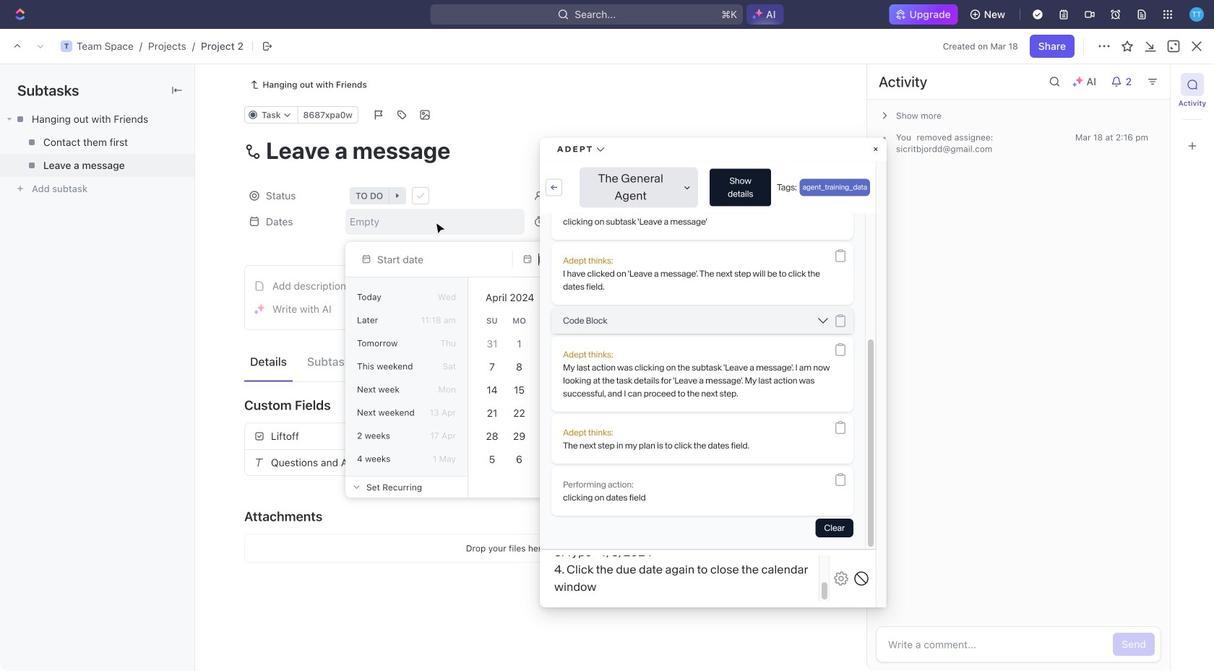 Task type: vqa. For each thing, say whether or not it's contained in the screenshot.
ALERT
no



Task type: locate. For each thing, give the bounding box(es) containing it.
task sidebar content section
[[867, 64, 1170, 672]]

Due date text field
[[539, 254, 653, 266]]

0 horizontal spatial team space, , element
[[61, 40, 72, 52]]

Search tasks... text field
[[1061, 106, 1206, 127]]

Start date text field
[[377, 254, 492, 266]]

1 horizontal spatial team space, , element
[[197, 40, 208, 52]]

2 team space, , element from the left
[[197, 40, 208, 52]]

None checkbox
[[414, 431, 425, 443]]

team space, , element
[[61, 40, 72, 52], [197, 40, 208, 52]]



Task type: describe. For each thing, give the bounding box(es) containing it.
task sidebar navigation tab list
[[1177, 73, 1209, 158]]

1 team space, , element from the left
[[61, 40, 72, 52]]

sidebar navigation
[[0, 29, 184, 672]]

Edit task name text field
[[244, 137, 810, 164]]

drumstick bite image
[[1090, 653, 1099, 662]]



